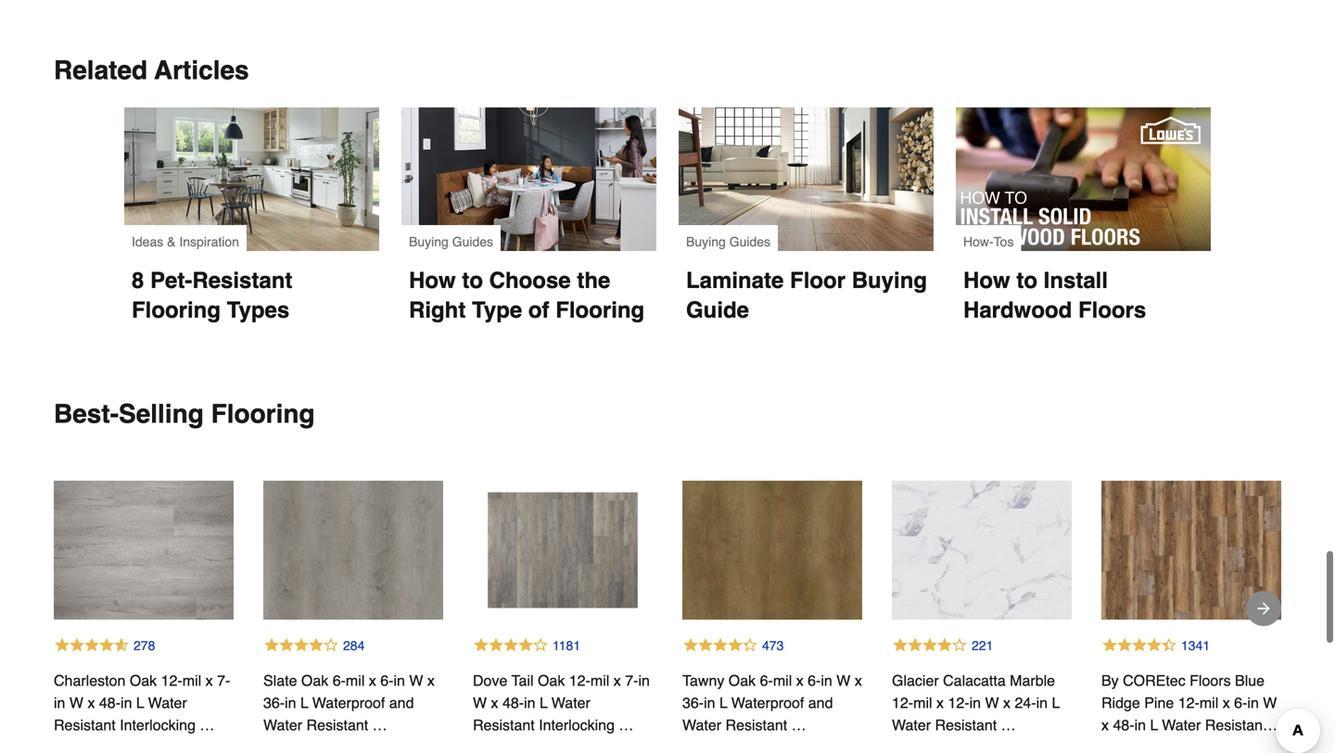 Task type: locate. For each thing, give the bounding box(es) containing it.
0 horizontal spatial buying guides
[[409, 235, 493, 249]]

interlocking down 1181
[[539, 717, 615, 734]]

a video showing how to install solid hardwood flooring. image
[[956, 108, 1211, 251]]

2 and from the left
[[808, 695, 833, 712]]

1 36- from the left
[[263, 695, 285, 712]]

12- right pine
[[1178, 695, 1200, 712]]

w down charleston
[[69, 695, 83, 712]]

w
[[409, 673, 423, 690], [837, 673, 851, 690], [69, 695, 83, 712], [473, 695, 487, 712], [985, 695, 999, 712], [1263, 695, 1277, 712]]

12- right charleston
[[161, 673, 182, 690]]

48-
[[99, 695, 121, 712], [503, 695, 524, 712], [1113, 717, 1135, 734]]

resistant up types
[[192, 268, 292, 294]]

pine
[[1145, 695, 1174, 712]]

l inside 'charleston oak 12-mil x 7- in w x 48-in l water resistant interlocking luxury vinyl plank floor'
[[136, 695, 144, 712]]

0 horizontal spatial waterproof
[[312, 695, 385, 712]]

2 7- from the left
[[625, 673, 638, 690]]

2 oak from the left
[[301, 673, 329, 690]]

x
[[206, 673, 213, 690], [369, 673, 376, 690], [427, 673, 435, 690], [614, 673, 621, 690], [796, 673, 804, 690], [855, 673, 862, 690], [88, 695, 95, 712], [491, 695, 499, 712], [937, 695, 944, 712], [1003, 695, 1011, 712], [1223, 695, 1230, 712], [1102, 717, 1109, 734]]

resistant down "dove"
[[473, 717, 535, 734]]

interlocking inside "tawny oak 6-mil x 6-in w x 36-in l waterproof and water resistant interlocking luxury vi"
[[683, 740, 758, 754]]

2 buying guides from the left
[[686, 235, 771, 249]]

1 horizontal spatial floors
[[1190, 673, 1231, 690]]

interlocking down slate
[[263, 740, 339, 754]]

7- inside dove tail oak 12-mil x 7-in w x 48-in l water resistant interlocking luxury vinyl plank floor
[[625, 673, 638, 690]]

waterproof for tawny
[[732, 695, 804, 712]]

12- down 1181
[[569, 673, 591, 690]]

7- left slate
[[217, 673, 230, 690]]

oak inside "tawny oak 6-mil x 6-in w x 36-in l waterproof and water resistant interlocking luxury vi"
[[729, 673, 756, 690]]

w inside 'by coretec floors blue ridge pine 12-mil x 6-in w x 48-in l water resistant interlocking luxury vi'
[[1263, 695, 1277, 712]]

1 how from the left
[[409, 268, 456, 294]]

buying for laminate floor buying guide
[[686, 235, 726, 249]]

1 horizontal spatial buying
[[686, 235, 726, 249]]

mil down glacier
[[914, 695, 933, 712]]

1 horizontal spatial guides
[[730, 235, 771, 249]]

resistant down 473
[[726, 717, 788, 734]]

water inside 'charleston oak 12-mil x 7- in w x 48-in l water resistant interlocking luxury vinyl plank floor'
[[148, 695, 187, 712]]

to up type at left
[[462, 268, 483, 294]]

2 horizontal spatial buying
[[852, 268, 927, 294]]

how inside how to install hardwood floors
[[964, 268, 1011, 294]]

tawny oak 6-mil x 6-in w x 36-in l waterproof and water resistant interlocking luxury vinyl plank flooring (22.17-sq ft/ carton) image
[[683, 481, 862, 620]]

mil
[[182, 673, 201, 690], [346, 673, 365, 690], [591, 673, 610, 690], [773, 673, 792, 690], [914, 695, 933, 712], [1200, 695, 1219, 712]]

how up right
[[409, 268, 456, 294]]

1 7- from the left
[[217, 673, 230, 690]]

laminate
[[686, 268, 784, 294]]

and for tawny oak 6-mil x 6-in w x 36-in l waterproof and water resistant interlocking luxury vi
[[808, 695, 833, 712]]

48- down ridge
[[1113, 717, 1135, 734]]

resistant down "284"
[[307, 717, 368, 734]]

w down calacatta
[[985, 695, 999, 712]]

how inside 'how to choose the right type of flooring'
[[409, 268, 456, 294]]

2 how from the left
[[964, 268, 1011, 294]]

the
[[577, 268, 611, 294]]

guides
[[452, 235, 493, 249], [730, 235, 771, 249]]

0 horizontal spatial buying
[[409, 235, 449, 249]]

6 luxury from the left
[[1182, 740, 1226, 754]]

resistant down charleston
[[54, 717, 116, 734]]

oak down 278
[[130, 673, 157, 690]]

interlocking down glacier
[[892, 740, 968, 754]]

resistant down blue
[[1205, 717, 1267, 734]]

0 horizontal spatial 7-
[[217, 673, 230, 690]]

flooring
[[132, 298, 221, 323], [556, 298, 645, 323], [211, 400, 315, 429]]

floors
[[1079, 298, 1147, 323], [1190, 673, 1231, 690]]

1 horizontal spatial how
[[964, 268, 1011, 294]]

1341
[[1181, 639, 1210, 654]]

luxury inside 'charleston oak 12-mil x 7- in w x 48-in l water resistant interlocking luxury vinyl plank floor'
[[54, 740, 98, 754]]

buying up right
[[409, 235, 449, 249]]

right
[[409, 298, 466, 323]]

oak inside dove tail oak 12-mil x 7-in w x 48-in l water resistant interlocking luxury vinyl plank floor
[[538, 673, 565, 690]]

48- down charleston
[[99, 695, 121, 712]]

6-
[[333, 673, 346, 690], [380, 673, 394, 690], [760, 673, 773, 690], [808, 673, 821, 690], [1235, 695, 1248, 712]]

interlocking down ridge
[[1102, 740, 1178, 754]]

water down glacier
[[892, 717, 931, 734]]

water inside dove tail oak 12-mil x 7-in w x 48-in l water resistant interlocking luxury vinyl plank floor
[[552, 695, 591, 712]]

1 buying guides from the left
[[409, 235, 493, 249]]

water down 1181
[[552, 695, 591, 712]]

buying
[[409, 235, 449, 249], [686, 235, 726, 249], [852, 268, 927, 294]]

w down blue
[[1263, 695, 1277, 712]]

1 guides from the left
[[452, 235, 493, 249]]

related
[[54, 56, 148, 85]]

0 vertical spatial floors
[[1079, 298, 1147, 323]]

choose
[[489, 268, 571, 294]]

7- left tawny
[[625, 673, 638, 690]]

waterproof down 473
[[732, 695, 804, 712]]

how down the how-tos
[[964, 268, 1011, 294]]

l
[[136, 695, 144, 712], [300, 695, 308, 712], [540, 695, 548, 712], [720, 695, 728, 712], [1052, 695, 1060, 712], [1150, 717, 1158, 734]]

0 horizontal spatial and
[[389, 695, 414, 712]]

oak right slate
[[301, 673, 329, 690]]

waterproof
[[312, 695, 385, 712], [732, 695, 804, 712]]

water inside 'by coretec floors blue ridge pine 12-mil x 6-in w x 48-in l water resistant interlocking luxury vi'
[[1162, 717, 1201, 734]]

4 oak from the left
[[729, 673, 756, 690]]

water down tawny
[[683, 717, 722, 734]]

vinyl down charleston
[[102, 740, 134, 754]]

w inside the slate oak 6-mil x 6-in w x 36-in l waterproof and water resistant interlocking luxury vi
[[409, 673, 423, 690]]

mil down 473
[[773, 673, 792, 690]]

mil left slate
[[182, 673, 201, 690]]

3 luxury from the left
[[473, 740, 518, 754]]

12-
[[161, 673, 182, 690], [569, 673, 591, 690], [892, 695, 914, 712], [948, 695, 970, 712], [1178, 695, 1200, 712]]

1 horizontal spatial plank
[[558, 740, 595, 754]]

water
[[148, 695, 187, 712], [552, 695, 591, 712], [263, 717, 302, 734], [683, 717, 722, 734], [892, 717, 931, 734], [1162, 717, 1201, 734]]

resistant
[[192, 268, 292, 294], [54, 717, 116, 734], [307, 717, 368, 734], [473, 717, 535, 734], [726, 717, 788, 734], [935, 717, 997, 734], [1205, 717, 1267, 734]]

3 oak from the left
[[538, 673, 565, 690]]

0 horizontal spatial how
[[409, 268, 456, 294]]

how to install hardwood floors
[[964, 268, 1147, 323]]

1 horizontal spatial 7-
[[625, 673, 638, 690]]

hardwood
[[964, 298, 1072, 323]]

0 horizontal spatial 48-
[[99, 695, 121, 712]]

oak right the tail
[[538, 673, 565, 690]]

ideas & inspiration
[[132, 235, 239, 249]]

36-
[[263, 695, 285, 712], [683, 695, 704, 712]]

278
[[134, 639, 155, 654]]

0 horizontal spatial guides
[[452, 235, 493, 249]]

pet-
[[150, 268, 192, 294]]

guides up 'choose'
[[452, 235, 493, 249]]

221
[[972, 639, 994, 654]]

resistant inside 'charleston oak 12-mil x 7- in w x 48-in l water resistant interlocking luxury vinyl plank floor'
[[54, 717, 116, 734]]

1 horizontal spatial to
[[1017, 268, 1038, 294]]

0 horizontal spatial 36-
[[263, 695, 285, 712]]

36- down slate
[[263, 695, 285, 712]]

luxury inside 'glacier calacatta marble 12-mil x 12-in w x 24-in l water resistant interlocking luxury vi'
[[972, 740, 1017, 754]]

buying inside "laminate floor buying guide"
[[852, 268, 927, 294]]

water down pine
[[1162, 717, 1201, 734]]

a kitchen with wood plank flooring. image
[[124, 108, 379, 251]]

interlocking down tawny
[[683, 740, 758, 754]]

48- down the tail
[[503, 695, 524, 712]]

1 horizontal spatial 36-
[[683, 695, 704, 712]]

6- inside 'by coretec floors blue ridge pine 12-mil x 6-in w x 48-in l water resistant interlocking luxury vi'
[[1235, 695, 1248, 712]]

1 and from the left
[[389, 695, 414, 712]]

mil inside 'by coretec floors blue ridge pine 12-mil x 6-in w x 48-in l water resistant interlocking luxury vi'
[[1200, 695, 1219, 712]]

buying guides up right
[[409, 235, 493, 249]]

floors down "install"
[[1079, 298, 1147, 323]]

oak inside the slate oak 6-mil x 6-in w x 36-in l waterproof and water resistant interlocking luxury vi
[[301, 673, 329, 690]]

2 horizontal spatial 48-
[[1113, 717, 1135, 734]]

resistant inside 'glacier calacatta marble 12-mil x 12-in w x 24-in l water resistant interlocking luxury vi'
[[935, 717, 997, 734]]

mil down "284"
[[346, 673, 365, 690]]

4 luxury from the left
[[763, 740, 807, 754]]

2 to from the left
[[1017, 268, 1038, 294]]

1 horizontal spatial waterproof
[[732, 695, 804, 712]]

buying guides up laminate
[[686, 235, 771, 249]]

interlocking
[[120, 717, 196, 734], [539, 717, 615, 734], [263, 740, 339, 754], [683, 740, 758, 754], [892, 740, 968, 754], [1102, 740, 1178, 754]]

vinyl down the tail
[[522, 740, 554, 754]]

36- for slate
[[263, 695, 285, 712]]

oak right tawny
[[729, 673, 756, 690]]

water down 278
[[148, 695, 187, 712]]

1 vinyl from the left
[[102, 740, 134, 754]]

l inside dove tail oak 12-mil x 7-in w x 48-in l water resistant interlocking luxury vinyl plank floor
[[540, 695, 548, 712]]

luxury inside dove tail oak 12-mil x 7-in w x 48-in l water resistant interlocking luxury vinyl plank floor
[[473, 740, 518, 754]]

0 horizontal spatial floors
[[1079, 298, 1147, 323]]

0 horizontal spatial vinyl
[[102, 740, 134, 754]]

2 guides from the left
[[730, 235, 771, 249]]

mil right the tail
[[591, 673, 610, 690]]

to inside how to install hardwood floors
[[1017, 268, 1038, 294]]

1 horizontal spatial buying guides
[[686, 235, 771, 249]]

water inside 'glacier calacatta marble 12-mil x 12-in w x 24-in l water resistant interlocking luxury vi'
[[892, 717, 931, 734]]

1 horizontal spatial 48-
[[503, 695, 524, 712]]

waterproof inside the slate oak 6-mil x 6-in w x 36-in l waterproof and water resistant interlocking luxury vi
[[312, 695, 385, 712]]

to inside 'how to choose the right type of flooring'
[[462, 268, 483, 294]]

interlocking inside dove tail oak 12-mil x 7-in w x 48-in l water resistant interlocking luxury vinyl plank floor
[[539, 717, 615, 734]]

1 luxury from the left
[[54, 740, 98, 754]]

water down slate
[[263, 717, 302, 734]]

12- down glacier
[[892, 695, 914, 712]]

2 vinyl from the left
[[522, 740, 554, 754]]

1 horizontal spatial vinyl
[[522, 740, 554, 754]]

to
[[462, 268, 483, 294], [1017, 268, 1038, 294]]

1 horizontal spatial and
[[808, 695, 833, 712]]

install
[[1044, 268, 1108, 294]]

and inside the slate oak 6-mil x 6-in w x 36-in l waterproof and water resistant interlocking luxury vi
[[389, 695, 414, 712]]

l inside 'by coretec floors blue ridge pine 12-mil x 6-in w x 48-in l water resistant interlocking luxury vi'
[[1150, 717, 1158, 734]]

buying guides
[[409, 235, 493, 249], [686, 235, 771, 249]]

how for how to install hardwood floors
[[964, 268, 1011, 294]]

36- inside the slate oak 6-mil x 6-in w x 36-in l waterproof and water resistant interlocking luxury vi
[[263, 695, 285, 712]]

w left "dove"
[[409, 673, 423, 690]]

1 oak from the left
[[130, 673, 157, 690]]

type
[[472, 298, 522, 323]]

arrow right image
[[1255, 600, 1273, 619]]

vinyl
[[102, 740, 134, 754], [522, 740, 554, 754]]

waterproof down "284"
[[312, 695, 385, 712]]

0 horizontal spatial plank
[[138, 740, 176, 754]]

guides for how
[[452, 235, 493, 249]]

2 plank from the left
[[558, 740, 595, 754]]

and inside "tawny oak 6-mil x 6-in w x 36-in l waterproof and water resistant interlocking luxury vi"
[[808, 695, 833, 712]]

best-
[[54, 400, 119, 429]]

dove tail oak 12-mil x 7-in w x 48-in l water resistant interlocking luxury vinyl plank flooring (23.21-sq ft/ carton) image
[[473, 481, 653, 620]]

plank
[[138, 740, 176, 754], [558, 740, 595, 754]]

luxury inside the slate oak 6-mil x 6-in w x 36-in l waterproof and water resistant interlocking luxury vi
[[343, 740, 388, 754]]

mil right pine
[[1200, 695, 1219, 712]]

interlocking inside 'glacier calacatta marble 12-mil x 12-in w x 24-in l water resistant interlocking luxury vi'
[[892, 740, 968, 754]]

buying up laminate
[[686, 235, 726, 249]]

l inside 'glacier calacatta marble 12-mil x 12-in w x 24-in l water resistant interlocking luxury vi'
[[1052, 695, 1060, 712]]

mil inside dove tail oak 12-mil x 7-in w x 48-in l water resistant interlocking luxury vinyl plank floor
[[591, 673, 610, 690]]

w left glacier
[[837, 673, 851, 690]]

luxury
[[54, 740, 98, 754], [343, 740, 388, 754], [473, 740, 518, 754], [763, 740, 807, 754], [972, 740, 1017, 754], [1182, 740, 1226, 754]]

guides up laminate
[[730, 235, 771, 249]]

284
[[343, 639, 365, 654]]

dove tail oak 12-mil x 7-in w x 48-in l water resistant interlocking luxury vinyl plank floor link
[[473, 670, 657, 754]]

slate oak 6-mil x 6-in w x 36-in l waterproof and water resistant interlocking luxury vinyl plank flooring (22.17-sq ft/ carton) image
[[263, 481, 443, 620]]

flooring inside 8 pet-resistant flooring types
[[132, 298, 221, 323]]

oak inside 'charleston oak 12-mil x 7- in w x 48-in l water resistant interlocking luxury vinyl plank floor'
[[130, 673, 157, 690]]

0 horizontal spatial to
[[462, 268, 483, 294]]

2 luxury from the left
[[343, 740, 388, 754]]

water inside the slate oak 6-mil x 6-in w x 36-in l waterproof and water resistant interlocking luxury vi
[[263, 717, 302, 734]]

oak for tawny
[[729, 673, 756, 690]]

2 waterproof from the left
[[732, 695, 804, 712]]

1 plank from the left
[[138, 740, 176, 754]]

marble
[[1010, 673, 1055, 690]]

w inside 'glacier calacatta marble 12-mil x 12-in w x 24-in l water resistant interlocking luxury vi'
[[985, 695, 999, 712]]

waterproof inside "tawny oak 6-mil x 6-in w x 36-in l waterproof and water resistant interlocking luxury vi"
[[732, 695, 804, 712]]

2 36- from the left
[[683, 695, 704, 712]]

w inside "tawny oak 6-mil x 6-in w x 36-in l waterproof and water resistant interlocking luxury vi"
[[837, 673, 851, 690]]

1 vertical spatial floors
[[1190, 673, 1231, 690]]

interlocking down 278
[[120, 717, 196, 734]]

and for slate oak 6-mil x 6-in w x 36-in l waterproof and water resistant interlocking luxury vi
[[389, 695, 414, 712]]

in
[[394, 673, 405, 690], [638, 673, 650, 690], [821, 673, 833, 690], [54, 695, 65, 712], [121, 695, 132, 712], [285, 695, 296, 712], [524, 695, 536, 712], [704, 695, 716, 712], [970, 695, 981, 712], [1036, 695, 1048, 712], [1248, 695, 1259, 712], [1135, 717, 1146, 734]]

w down "dove"
[[473, 695, 487, 712]]

water inside "tawny oak 6-mil x 6-in w x 36-in l waterproof and water resistant interlocking luxury vi"
[[683, 717, 722, 734]]

buying right floor on the right
[[852, 268, 927, 294]]

1 waterproof from the left
[[312, 695, 385, 712]]

blue
[[1235, 673, 1265, 690]]

36- inside "tawny oak 6-mil x 6-in w x 36-in l waterproof and water resistant interlocking luxury vi"
[[683, 695, 704, 712]]

and
[[389, 695, 414, 712], [808, 695, 833, 712]]

1 to from the left
[[462, 268, 483, 294]]

to up hardwood
[[1017, 268, 1038, 294]]

5 luxury from the left
[[972, 740, 1017, 754]]

floors down 1341
[[1190, 673, 1231, 690]]

glacier
[[892, 673, 939, 690]]

resistant down calacatta
[[935, 717, 997, 734]]

12- down calacatta
[[948, 695, 970, 712]]

36- down tawny
[[683, 695, 704, 712]]

oak
[[130, 673, 157, 690], [301, 673, 329, 690], [538, 673, 565, 690], [729, 673, 756, 690]]

how
[[409, 268, 456, 294], [964, 268, 1011, 294]]

charleston
[[54, 673, 126, 690]]

7-
[[217, 673, 230, 690], [625, 673, 638, 690]]

luxury inside 'by coretec floors blue ridge pine 12-mil x 6-in w x 48-in l water resistant interlocking luxury vi'
[[1182, 740, 1226, 754]]

by
[[1102, 673, 1119, 690]]



Task type: vqa. For each thing, say whether or not it's contained in the screenshot.
F e e d b a c k "BUTTON"
no



Task type: describe. For each thing, give the bounding box(es) containing it.
oak for charleston
[[130, 673, 157, 690]]

slate oak 6-mil x 6-in w x 36-in l waterproof and water resistant interlocking luxury vi
[[263, 673, 446, 754]]

related articles
[[54, 56, 249, 85]]

waterproof for slate
[[312, 695, 385, 712]]

how for how to choose the right type of flooring
[[409, 268, 456, 294]]

charleston oak 12-mil x 7- in w x 48-in l water resistant interlocking luxury vinyl plank floor
[[54, 673, 237, 754]]

36- for tawny
[[683, 695, 704, 712]]

8
[[132, 268, 144, 294]]

l inside "tawny oak 6-mil x 6-in w x 36-in l waterproof and water resistant interlocking luxury vi"
[[720, 695, 728, 712]]

best-selling flooring
[[54, 400, 315, 429]]

48- inside 'by coretec floors blue ridge pine 12-mil x 6-in w x 48-in l water resistant interlocking luxury vi'
[[1113, 717, 1135, 734]]

to for install
[[1017, 268, 1038, 294]]

by coretec floors blue ridge pine 12-mil x 6-in w x 48-in l water resistant interlocking luxury vinyl plank flooring (15.76-sq ft/ carton) image
[[1102, 481, 1282, 620]]

laminate floor buying guide
[[686, 268, 934, 323]]

flooring inside 'how to choose the right type of flooring'
[[556, 298, 645, 323]]

vinyl inside 'charleston oak 12-mil x 7- in w x 48-in l water resistant interlocking luxury vinyl plank floor'
[[102, 740, 134, 754]]

interlocking inside the slate oak 6-mil x 6-in w x 36-in l waterproof and water resistant interlocking luxury vi
[[263, 740, 339, 754]]

of
[[529, 298, 550, 323]]

two girls sitting sitting at a kitchen table being served food by their mother. image
[[402, 108, 657, 251]]

slate
[[263, 673, 297, 690]]

mil inside 'glacier calacatta marble 12-mil x 12-in w x 24-in l water resistant interlocking luxury vi'
[[914, 695, 933, 712]]

articles
[[154, 56, 249, 85]]

tawny oak 6-mil x 6-in w x 36-in l waterproof and water resistant interlocking luxury vi
[[683, 673, 866, 754]]

tos
[[994, 235, 1014, 249]]

24-
[[1015, 695, 1036, 712]]

luxury inside "tawny oak 6-mil x 6-in w x 36-in l waterproof and water resistant interlocking luxury vi"
[[763, 740, 807, 754]]

types
[[227, 298, 290, 323]]

mil inside 'charleston oak 12-mil x 7- in w x 48-in l water resistant interlocking luxury vinyl plank floor'
[[182, 673, 201, 690]]

how-tos
[[964, 235, 1014, 249]]

w inside 'charleston oak 12-mil x 7- in w x 48-in l water resistant interlocking luxury vinyl plank floor'
[[69, 695, 83, 712]]

12- inside dove tail oak 12-mil x 7-in w x 48-in l water resistant interlocking luxury vinyl plank floor
[[569, 673, 591, 690]]

buying guides for laminate
[[686, 235, 771, 249]]

interlocking inside 'charleston oak 12-mil x 7- in w x 48-in l water resistant interlocking luxury vinyl plank floor'
[[120, 717, 196, 734]]

ridge
[[1102, 695, 1141, 712]]

&
[[167, 235, 176, 249]]

mil inside the slate oak 6-mil x 6-in w x 36-in l waterproof and water resistant interlocking luxury vi
[[346, 673, 365, 690]]

resistant inside dove tail oak 12-mil x 7-in w x 48-in l water resistant interlocking luxury vinyl plank floor
[[473, 717, 535, 734]]

w inside dove tail oak 12-mil x 7-in w x 48-in l water resistant interlocking luxury vinyl plank floor
[[473, 695, 487, 712]]

glacier calacatta marble 12-mil x 12-in w x 24-in l water resistant interlocking luxury vi link
[[892, 670, 1072, 754]]

tail
[[512, 673, 534, 690]]

slate oak 6-mil x 6-in w x 36-in l waterproof and water resistant interlocking luxury vi link
[[263, 670, 446, 754]]

charleston oak 12-mil x 7- in w x 48-in l water resistant interlocking luxury vinyl plank floor link
[[54, 670, 237, 754]]

how-
[[964, 235, 994, 249]]

floors inside 'by coretec floors blue ridge pine 12-mil x 6-in w x 48-in l water resistant interlocking luxury vi'
[[1190, 673, 1231, 690]]

selling
[[119, 400, 204, 429]]

buying for how to choose the right type of flooring
[[409, 235, 449, 249]]

guides for laminate
[[730, 235, 771, 249]]

interlocking inside 'by coretec floors blue ridge pine 12-mil x 6-in w x 48-in l water resistant interlocking luxury vi'
[[1102, 740, 1178, 754]]

ideas
[[132, 235, 163, 249]]

plank inside dove tail oak 12-mil x 7-in w x 48-in l water resistant interlocking luxury vinyl plank floor
[[558, 740, 595, 754]]

resistant inside the slate oak 6-mil x 6-in w x 36-in l waterproof and water resistant interlocking luxury vi
[[307, 717, 368, 734]]

12- inside 'charleston oak 12-mil x 7- in w x 48-in l water resistant interlocking luxury vinyl plank floor'
[[161, 673, 182, 690]]

8 pet-resistant flooring types
[[132, 268, 299, 323]]

by coretec floors blue ridge pine 12-mil x 6-in w x 48-in l water resistant interlocking luxury vi
[[1102, 673, 1284, 754]]

oak for slate
[[301, 673, 329, 690]]

by coretec floors blue ridge pine 12-mil x 6-in w x 48-in l water resistant interlocking luxury vi link
[[1102, 670, 1284, 754]]

inspiration
[[179, 235, 239, 249]]

charleston oak 12-mil x 7-in w x 48-in l water resistant interlocking luxury vinyl plank flooring (23.21-sq ft/ carton) image
[[54, 481, 234, 620]]

glacier calacatta marble 12-mil x 12-in w x 24-in l water resistant interlocking luxury vi
[[892, 673, 1064, 754]]

floor
[[790, 268, 846, 294]]

guide
[[686, 298, 749, 323]]

coretec
[[1123, 673, 1186, 690]]

1181
[[553, 639, 581, 654]]

473
[[762, 639, 784, 654]]

resistant inside 'by coretec floors blue ridge pine 12-mil x 6-in w x 48-in l water resistant interlocking luxury vi'
[[1205, 717, 1267, 734]]

floors inside how to install hardwood floors
[[1079, 298, 1147, 323]]

48- inside 'charleston oak 12-mil x 7- in w x 48-in l water resistant interlocking luxury vinyl plank floor'
[[99, 695, 121, 712]]

dove tail oak 12-mil x 7-in w x 48-in l water resistant interlocking luxury vinyl plank floor
[[473, 673, 657, 754]]

mil inside "tawny oak 6-mil x 6-in w x 36-in l waterproof and water resistant interlocking luxury vi"
[[773, 673, 792, 690]]

tawny oak 6-mil x 6-in w x 36-in l waterproof and water resistant interlocking luxury vi link
[[683, 670, 866, 754]]

7- inside 'charleston oak 12-mil x 7- in w x 48-in l water resistant interlocking luxury vinyl plank floor'
[[217, 673, 230, 690]]

resistant inside "tawny oak 6-mil x 6-in w x 36-in l waterproof and water resistant interlocking luxury vi"
[[726, 717, 788, 734]]

to for choose
[[462, 268, 483, 294]]

dove
[[473, 673, 508, 690]]

how to choose the right type of flooring
[[409, 268, 645, 323]]

resistant inside 8 pet-resistant flooring types
[[192, 268, 292, 294]]

tawny
[[683, 673, 725, 690]]

plank inside 'charleston oak 12-mil x 7- in w x 48-in l water resistant interlocking luxury vinyl plank floor'
[[138, 740, 176, 754]]

vinyl inside dove tail oak 12-mil x 7-in w x 48-in l water resistant interlocking luxury vinyl plank floor
[[522, 740, 554, 754]]

48- inside dove tail oak 12-mil x 7-in w x 48-in l water resistant interlocking luxury vinyl plank floor
[[503, 695, 524, 712]]

buying guides for how
[[409, 235, 493, 249]]

glacier calacatta marble 12-mil x 12-in w x 24-in l water resistant interlocking luxury vinyl tile flooring (19.79-sq ft/ carton) image
[[892, 481, 1072, 620]]

laminate wood-look flooring in a living room with a wood-burning fireplace and large windows. image
[[679, 108, 934, 251]]

l inside the slate oak 6-mil x 6-in w x 36-in l waterproof and water resistant interlocking luxury vi
[[300, 695, 308, 712]]

calacatta
[[943, 673, 1006, 690]]

12- inside 'by coretec floors blue ridge pine 12-mil x 6-in w x 48-in l water resistant interlocking luxury vi'
[[1178, 695, 1200, 712]]



